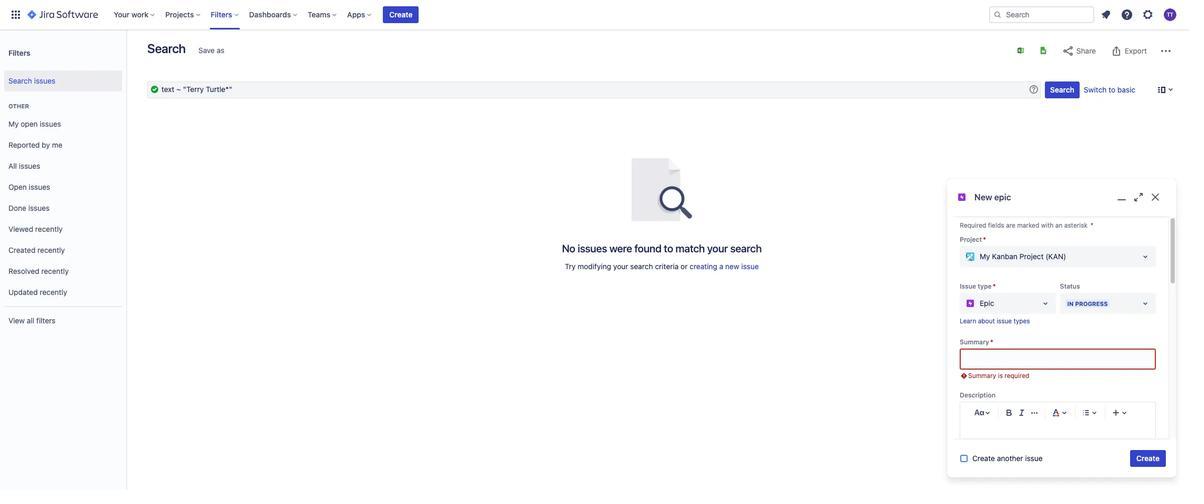 Task type: locate. For each thing, give the bounding box(es) containing it.
1 vertical spatial my
[[980, 252, 990, 261]]

with
[[1041, 221, 1054, 229]]

your work
[[114, 10, 148, 19]]

sidebar navigation image
[[115, 42, 138, 63]]

new epic
[[975, 192, 1011, 202]]

new epic image
[[958, 193, 966, 201]]

* right type
[[993, 282, 996, 290]]

1 vertical spatial open image
[[1139, 297, 1152, 310]]

issue
[[960, 282, 976, 290]]

resolved
[[8, 266, 39, 275]]

modifying
[[578, 262, 611, 271]]

issues up modifying
[[578, 242, 607, 255]]

as
[[217, 46, 224, 55]]

0 horizontal spatial filters
[[8, 48, 30, 57]]

project down required
[[960, 236, 982, 244]]

new
[[975, 192, 992, 202]]

settings image
[[1142, 8, 1154, 21]]

recently for created recently
[[37, 245, 65, 254]]

search issues link
[[4, 70, 122, 92]]

filters up the as
[[211, 10, 232, 19]]

search down projects
[[147, 41, 186, 56]]

minimize image
[[1115, 191, 1128, 204]]

0 horizontal spatial search
[[8, 76, 32, 85]]

1 horizontal spatial issue
[[997, 317, 1012, 325]]

summary for summary *
[[960, 338, 989, 346]]

1 vertical spatial to
[[664, 242, 673, 255]]

0 vertical spatial search
[[147, 41, 186, 56]]

my for my kanban project (kan)
[[980, 252, 990, 261]]

reported by me link
[[4, 135, 122, 156]]

issue for create
[[1025, 454, 1043, 463]]

try
[[565, 262, 576, 271]]

banner
[[0, 0, 1189, 29]]

* down required
[[983, 236, 986, 244]]

1 horizontal spatial project
[[1020, 252, 1044, 261]]

open image for project
[[1139, 250, 1152, 263]]

1 vertical spatial issue
[[997, 317, 1012, 325]]

issues inside group
[[34, 76, 55, 85]]

primary element
[[6, 0, 989, 29]]

2 open image from the top
[[1139, 297, 1152, 310]]

issues up viewed recently
[[28, 203, 50, 212]]

* down learn about issue types
[[990, 338, 993, 346]]

error image
[[960, 372, 968, 380]]

create
[[389, 10, 413, 19], [972, 454, 995, 463], [1136, 454, 1160, 463]]

learn about issue types link
[[960, 317, 1030, 325]]

filters
[[36, 316, 56, 325]]

filters inside filters dropdown button
[[211, 10, 232, 19]]

recently down created recently link
[[41, 266, 69, 275]]

new
[[725, 262, 739, 271]]

0 horizontal spatial search
[[630, 262, 653, 271]]

viewed recently link
[[4, 219, 122, 240]]

all
[[27, 316, 34, 325]]

apps
[[347, 10, 365, 19]]

project left (kan)
[[1020, 252, 1044, 261]]

create inside primary element
[[389, 10, 413, 19]]

done
[[8, 203, 26, 212]]

your down were
[[613, 262, 628, 271]]

my for my open issues
[[8, 119, 19, 128]]

0 vertical spatial filters
[[211, 10, 232, 19]]

no issues were found to match your search
[[562, 242, 762, 255]]

0 vertical spatial open image
[[1139, 250, 1152, 263]]

recently down resolved recently link
[[40, 287, 67, 296]]

filters
[[211, 10, 232, 19], [8, 48, 30, 57]]

0 horizontal spatial issue
[[741, 262, 759, 271]]

0 vertical spatial search
[[730, 242, 762, 255]]

issues right all
[[19, 161, 40, 170]]

search left switch
[[1050, 85, 1074, 94]]

None text field
[[961, 350, 1155, 368]]

to
[[1109, 85, 1115, 94], [664, 242, 673, 255]]

0 horizontal spatial project
[[960, 236, 982, 244]]

search up other
[[8, 76, 32, 85]]

1 horizontal spatial filters
[[211, 10, 232, 19]]

created recently link
[[4, 240, 122, 261]]

None text field
[[147, 82, 1041, 98]]

0 horizontal spatial my
[[8, 119, 19, 128]]

created
[[8, 245, 35, 254]]

your up a
[[707, 242, 728, 255]]

1 horizontal spatial create button
[[1130, 450, 1166, 467]]

issues for done issues
[[28, 203, 50, 212]]

recently up created recently
[[35, 224, 63, 233]]

0 horizontal spatial create
[[389, 10, 413, 19]]

issue left types
[[997, 317, 1012, 325]]

0 vertical spatial my
[[8, 119, 19, 128]]

search up new
[[730, 242, 762, 255]]

summary left is
[[968, 372, 996, 380]]

* right asterisk
[[1090, 221, 1093, 229]]

asterisk
[[1064, 221, 1088, 229]]

2 horizontal spatial issue
[[1025, 454, 1043, 463]]

search down found
[[630, 262, 653, 271]]

1 open image from the top
[[1139, 250, 1152, 263]]

teams
[[308, 10, 330, 19]]

*
[[1090, 221, 1093, 229], [983, 236, 986, 244], [993, 282, 996, 290], [990, 338, 993, 346]]

0 vertical spatial summary
[[960, 338, 989, 346]]

my inside other group
[[8, 119, 19, 128]]

project
[[960, 236, 982, 244], [1020, 252, 1044, 261]]

1 vertical spatial filters
[[8, 48, 30, 57]]

recently down viewed recently link
[[37, 245, 65, 254]]

found
[[635, 242, 661, 255]]

open image
[[1139, 250, 1152, 263], [1139, 297, 1152, 310]]

0 vertical spatial your
[[707, 242, 728, 255]]

issue right another
[[1025, 454, 1043, 463]]

your profile and settings image
[[1164, 8, 1176, 21]]

other group
[[4, 92, 122, 306]]

1 vertical spatial summary
[[968, 372, 996, 380]]

to up criteria
[[664, 242, 673, 255]]

updated recently
[[8, 287, 67, 296]]

save
[[198, 46, 215, 55]]

your
[[707, 242, 728, 255], [613, 262, 628, 271]]

my left the kanban
[[980, 252, 990, 261]]

open issues link
[[4, 177, 122, 198]]

creating a new issue link
[[690, 262, 759, 271]]

1 vertical spatial search
[[8, 76, 32, 85]]

text styles image
[[973, 406, 986, 419]]

issues for open issues
[[29, 182, 50, 191]]

issue for learn
[[997, 317, 1012, 325]]

jira software image
[[27, 8, 98, 21], [27, 8, 98, 21]]

search issues group
[[4, 67, 122, 95]]

summary down learn
[[960, 338, 989, 346]]

switch
[[1084, 85, 1107, 94]]

issue right new
[[741, 262, 759, 271]]

2 vertical spatial issue
[[1025, 454, 1043, 463]]

my left the open
[[8, 119, 19, 128]]

all issues
[[8, 161, 40, 170]]

by
[[42, 140, 50, 149]]

search inside button
[[1050, 85, 1074, 94]]

search issues
[[8, 76, 55, 85]]

issues
[[34, 76, 55, 85], [40, 119, 61, 128], [19, 161, 40, 170], [29, 182, 50, 191], [28, 203, 50, 212], [578, 242, 607, 255]]

my
[[8, 119, 19, 128], [980, 252, 990, 261]]

switch to basic
[[1084, 85, 1135, 94]]

1 horizontal spatial my
[[980, 252, 990, 261]]

me
[[52, 140, 62, 149]]

recently
[[35, 224, 63, 233], [37, 245, 65, 254], [41, 266, 69, 275], [40, 287, 67, 296]]

save as
[[198, 46, 224, 55]]

marked
[[1017, 221, 1039, 229]]

epic
[[994, 192, 1011, 202]]

more formatting image
[[1028, 406, 1041, 419]]

description
[[960, 391, 996, 399]]

my kanban project (kan)
[[980, 252, 1066, 261]]

issues up my open issues
[[34, 76, 55, 85]]

view all filters link
[[4, 310, 122, 331]]

to left basic
[[1109, 85, 1115, 94]]

viewed recently
[[8, 224, 63, 233]]

summary *
[[960, 338, 993, 346]]

summary for summary is required
[[968, 372, 996, 380]]

or
[[681, 262, 688, 271]]

recently for viewed recently
[[35, 224, 63, 233]]

0 vertical spatial create button
[[383, 6, 419, 23]]

2 horizontal spatial search
[[1050, 85, 1074, 94]]

1 vertical spatial search
[[630, 262, 653, 271]]

0 horizontal spatial create button
[[383, 6, 419, 23]]

open issues
[[8, 182, 50, 191]]

updated recently link
[[4, 282, 122, 303]]

required
[[960, 221, 986, 229]]

summary is required
[[968, 372, 1029, 380]]

search inside group
[[8, 76, 32, 85]]

0 vertical spatial project
[[960, 236, 982, 244]]

about
[[978, 317, 995, 325]]

summary
[[960, 338, 989, 346], [968, 372, 996, 380]]

done issues
[[8, 203, 50, 212]]

search
[[730, 242, 762, 255], [630, 262, 653, 271]]

filters up 'search issues'
[[8, 48, 30, 57]]

1 horizontal spatial to
[[1109, 85, 1115, 94]]

view
[[8, 316, 25, 325]]

open in google sheets image
[[1039, 46, 1048, 55]]

2 horizontal spatial create
[[1136, 454, 1160, 463]]

issue
[[741, 262, 759, 271], [997, 317, 1012, 325], [1025, 454, 1043, 463]]

issues right open
[[29, 182, 50, 191]]

1 horizontal spatial your
[[707, 242, 728, 255]]

0 horizontal spatial your
[[613, 262, 628, 271]]

in progress
[[1067, 300, 1108, 307]]

2 vertical spatial search
[[1050, 85, 1074, 94]]

open
[[21, 119, 38, 128]]

a
[[719, 262, 723, 271]]

type
[[978, 282, 992, 290]]

creating
[[690, 262, 717, 271]]

filters button
[[208, 6, 243, 23]]



Task type: vqa. For each thing, say whether or not it's contained in the screenshot.
Default
no



Task type: describe. For each thing, give the bounding box(es) containing it.
issues right the open
[[40, 119, 61, 128]]

projects button
[[162, 6, 204, 23]]

search button
[[1045, 82, 1080, 98]]

dashboards button
[[246, 6, 301, 23]]

is
[[998, 372, 1003, 380]]

open image
[[1039, 297, 1052, 310]]

1 horizontal spatial create
[[972, 454, 995, 463]]

teams button
[[305, 6, 341, 23]]

projects
[[165, 10, 194, 19]]

criteria
[[655, 262, 679, 271]]

reported
[[8, 140, 40, 149]]

create another issue
[[972, 454, 1043, 463]]

your work button
[[111, 6, 159, 23]]

Search field
[[989, 6, 1094, 23]]

dashboards
[[249, 10, 291, 19]]

required
[[1005, 372, 1029, 380]]

were
[[609, 242, 632, 255]]

my open issues
[[8, 119, 61, 128]]

export button
[[1105, 43, 1152, 59]]

0 horizontal spatial to
[[664, 242, 673, 255]]

1 vertical spatial create button
[[1130, 450, 1166, 467]]

all
[[8, 161, 17, 170]]

banner containing your work
[[0, 0, 1189, 29]]

switch to basic link
[[1084, 85, 1135, 94]]

(kan)
[[1046, 252, 1066, 261]]

search for search button
[[1050, 85, 1074, 94]]

learn about issue types
[[960, 317, 1030, 325]]

save as button
[[193, 42, 230, 59]]

1 vertical spatial project
[[1020, 252, 1044, 261]]

lists image
[[1080, 406, 1092, 419]]

open
[[8, 182, 27, 191]]

discard & close image
[[1149, 191, 1162, 204]]

created recently
[[8, 245, 65, 254]]

open in microsoft excel image
[[1017, 46, 1025, 55]]

learn
[[960, 317, 976, 325]]

issues for all issues
[[19, 161, 40, 170]]

epic
[[980, 299, 994, 308]]

search image
[[993, 11, 1002, 19]]

status
[[1060, 282, 1080, 290]]

help image
[[1121, 8, 1133, 21]]

search for search issues
[[8, 76, 32, 85]]

apps button
[[344, 6, 376, 23]]

appswitcher icon image
[[9, 8, 22, 21]]

updated
[[8, 287, 38, 296]]

share link
[[1057, 43, 1101, 59]]

bold ⌘b image
[[1003, 406, 1016, 419]]

recently for resolved recently
[[41, 266, 69, 275]]

in
[[1067, 300, 1074, 307]]

resolved recently link
[[4, 261, 122, 282]]

recently for updated recently
[[40, 287, 67, 296]]

done issues link
[[4, 198, 122, 219]]

1 horizontal spatial search
[[147, 41, 186, 56]]

italic ⌘i image
[[1016, 406, 1028, 419]]

all issues link
[[4, 156, 122, 177]]

viewed
[[8, 224, 33, 233]]

kanban
[[992, 252, 1018, 261]]

create button inside primary element
[[383, 6, 419, 23]]

issues for search issues
[[34, 76, 55, 85]]

reported by me
[[8, 140, 62, 149]]

no
[[562, 242, 575, 255]]

required fields are marked with an asterisk *
[[960, 221, 1093, 229]]

share
[[1076, 46, 1096, 55]]

issue type *
[[960, 282, 996, 290]]

are
[[1006, 221, 1015, 229]]

notifications image
[[1100, 8, 1112, 21]]

view all filters
[[8, 316, 56, 325]]

my open issues link
[[4, 114, 122, 135]]

export
[[1125, 46, 1147, 55]]

your
[[114, 10, 130, 19]]

0 vertical spatial to
[[1109, 85, 1115, 94]]

issues for no issues were found to match your search
[[578, 242, 607, 255]]

project *
[[960, 236, 986, 244]]

go full screen image
[[1132, 191, 1145, 204]]

open image for status
[[1139, 297, 1152, 310]]

types
[[1014, 317, 1030, 325]]

Description - Main content area, start typing to enter text. text field
[[975, 436, 1141, 461]]

1 vertical spatial your
[[613, 262, 628, 271]]

fields
[[988, 221, 1004, 229]]

progress
[[1075, 300, 1108, 307]]

match
[[676, 242, 705, 255]]

resolved recently
[[8, 266, 69, 275]]

work
[[131, 10, 148, 19]]

an
[[1055, 221, 1063, 229]]

0 vertical spatial issue
[[741, 262, 759, 271]]

another
[[997, 454, 1023, 463]]

1 horizontal spatial search
[[730, 242, 762, 255]]

other
[[8, 103, 29, 109]]

try modifying your search criteria or creating a new issue
[[565, 262, 759, 271]]



